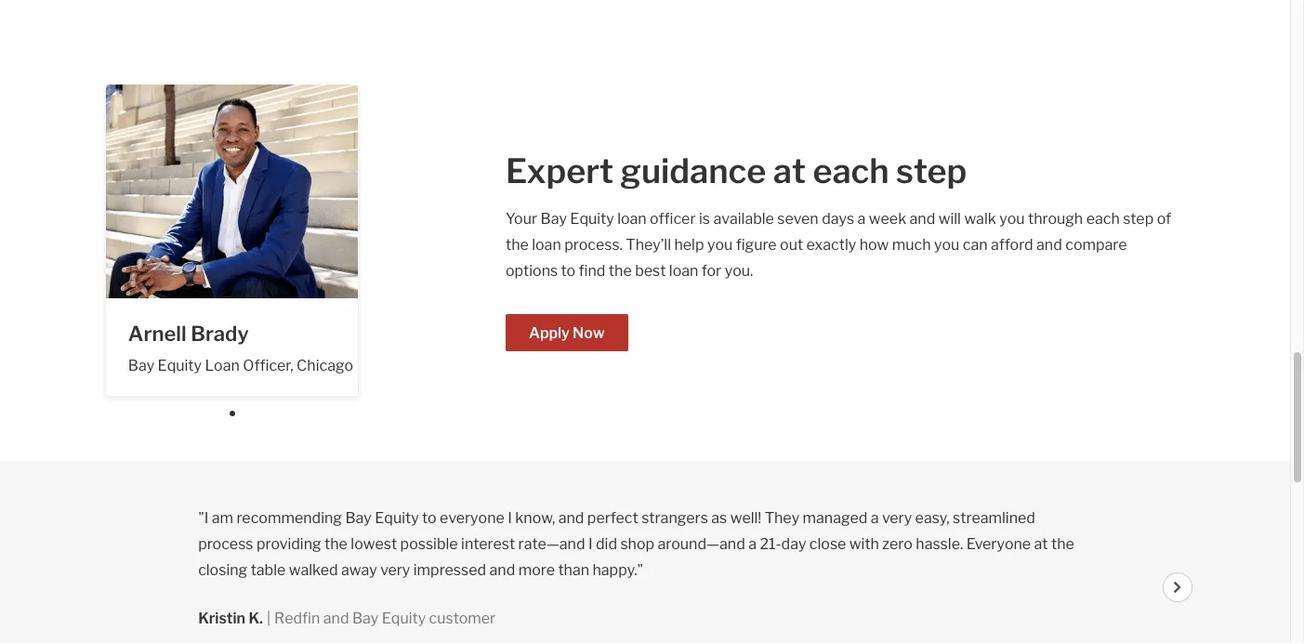 Task type: locate. For each thing, give the bounding box(es) containing it.
how
[[860, 236, 889, 253]]

bay down away
[[352, 610, 379, 628]]

equity left customer
[[382, 610, 426, 628]]

walk
[[964, 210, 996, 227]]

2 horizontal spatial you
[[1000, 210, 1025, 227]]

step
[[896, 150, 967, 191], [1123, 210, 1154, 227]]

2 vertical spatial a
[[749, 536, 757, 554]]

and up rate—and
[[558, 510, 584, 527]]

1 horizontal spatial each
[[1086, 210, 1120, 227]]

redfin
[[274, 610, 320, 628]]

a inside your bay equity loan officer is available seven days a week and will walk you through each step of the loan process. they'll help you figure out exactly how much you can afford and compare options to find the best loan for you.
[[858, 210, 866, 227]]

21-
[[760, 536, 781, 554]]

you down will
[[934, 236, 960, 253]]

you up afford
[[1000, 210, 1025, 227]]

through
[[1028, 210, 1083, 227]]

arnell brady
[[128, 322, 249, 346]]

0 horizontal spatial at
[[773, 150, 806, 191]]

0 vertical spatial very
[[882, 510, 912, 527]]

slide 1 dot image
[[229, 411, 235, 417]]

to
[[561, 262, 576, 279], [422, 510, 437, 527]]

1 horizontal spatial to
[[561, 262, 576, 279]]

bay equity loan officer, chicago
[[128, 357, 353, 375]]

to up possible
[[422, 510, 437, 527]]

to inside the "i am recommending bay equity to everyone i know, and perfect strangers as well! they managed a very easy, streamlined process providing the lowest possible interest rate—and i did shop around—and a 21-day close with zero hassle. everyone at the closing table walked away very impressed and more than happy."
[[422, 510, 437, 527]]

shop
[[620, 536, 655, 554]]

a
[[858, 210, 866, 227], [871, 510, 879, 527], [749, 536, 757, 554]]

loan
[[617, 210, 647, 227], [532, 236, 561, 253], [669, 262, 699, 279]]

0 horizontal spatial step
[[896, 150, 967, 191]]

you.
[[725, 262, 753, 279]]

loan down the "help"
[[669, 262, 699, 279]]

bay inside the "i am recommending bay equity to everyone i know, and perfect strangers as well! they managed a very easy, streamlined process providing the lowest possible interest rate—and i did shop around—and a 21-day close with zero hassle. everyone at the closing table walked away very impressed and more than happy."
[[345, 510, 372, 527]]

loan up options
[[532, 236, 561, 253]]

0 vertical spatial a
[[858, 210, 866, 227]]

week
[[869, 210, 907, 227]]

each
[[813, 150, 889, 191], [1086, 210, 1120, 227]]

bay inside your bay equity loan officer is available seven days a week and will walk you through each step of the loan process. they'll help you figure out exactly how much you can afford and compare options to find the best loan for you.
[[541, 210, 567, 227]]

very up 'zero'
[[882, 510, 912, 527]]

1 vertical spatial step
[[1123, 210, 1154, 227]]

1 vertical spatial i
[[588, 536, 593, 554]]

you
[[1000, 210, 1025, 227], [707, 236, 733, 253], [934, 236, 960, 253]]

at
[[773, 150, 806, 191], [1034, 536, 1048, 554]]

0 horizontal spatial loan
[[532, 236, 561, 253]]

find
[[579, 262, 606, 279]]

a left "21-" at the right bottom of the page
[[749, 536, 757, 554]]

0 vertical spatial step
[[896, 150, 967, 191]]

next image
[[1173, 582, 1184, 594]]

apply now button
[[506, 314, 628, 351]]

step up will
[[896, 150, 967, 191]]

each up the compare
[[1086, 210, 1120, 227]]

bay up lowest
[[345, 510, 372, 527]]

k.
[[249, 610, 263, 628]]

1 vertical spatial each
[[1086, 210, 1120, 227]]

and
[[910, 210, 936, 227], [1037, 236, 1062, 253], [558, 510, 584, 527], [490, 562, 515, 580], [323, 610, 349, 628]]

0 horizontal spatial very
[[380, 562, 410, 580]]

bay
[[541, 210, 567, 227], [128, 357, 154, 375], [345, 510, 372, 527], [352, 610, 379, 628]]

rate—and
[[518, 536, 585, 554]]

0 vertical spatial loan
[[617, 210, 647, 227]]

0 horizontal spatial you
[[707, 236, 733, 253]]

1 horizontal spatial very
[[882, 510, 912, 527]]

equity up lowest
[[375, 510, 419, 527]]

much
[[892, 236, 931, 253]]

a up with
[[871, 510, 879, 527]]

very
[[882, 510, 912, 527], [380, 562, 410, 580]]

figure
[[736, 236, 777, 253]]

2 vertical spatial loan
[[669, 262, 699, 279]]

a right 'days'
[[858, 210, 866, 227]]

available
[[713, 210, 774, 227]]

everyone
[[967, 536, 1031, 554]]

1 horizontal spatial loan
[[617, 210, 647, 227]]

and down interest
[[490, 562, 515, 580]]

0 horizontal spatial each
[[813, 150, 889, 191]]

each up 'days'
[[813, 150, 889, 191]]

1 vertical spatial a
[[871, 510, 879, 527]]

bay right the your
[[541, 210, 567, 227]]

equity up process.
[[570, 210, 614, 227]]

|
[[267, 610, 271, 628]]

zero
[[883, 536, 913, 554]]

i
[[508, 510, 512, 527], [588, 536, 593, 554]]

0 horizontal spatial to
[[422, 510, 437, 527]]

perfect
[[587, 510, 638, 527]]

1 horizontal spatial at
[[1034, 536, 1048, 554]]

table
[[251, 562, 286, 580]]

they'll
[[626, 236, 671, 253]]

step left the of
[[1123, 210, 1154, 227]]

1 horizontal spatial i
[[588, 536, 593, 554]]

at up "seven"
[[773, 150, 806, 191]]

at right everyone at the bottom
[[1034, 536, 1048, 554]]

out
[[780, 236, 803, 253]]

equity
[[570, 210, 614, 227], [158, 357, 202, 375], [375, 510, 419, 527], [382, 610, 426, 628]]

the right everyone at the bottom
[[1051, 536, 1075, 554]]

loan up they'll at the top of page
[[617, 210, 647, 227]]

to left find
[[561, 262, 576, 279]]

i left did
[[588, 536, 593, 554]]

now
[[573, 324, 605, 342]]

more
[[518, 562, 555, 580]]

am
[[212, 510, 233, 527]]

1 vertical spatial to
[[422, 510, 437, 527]]

the
[[506, 236, 529, 253], [609, 262, 632, 279], [324, 536, 348, 554], [1051, 536, 1075, 554]]

loan
[[205, 357, 240, 375]]

away
[[341, 562, 377, 580]]

very down lowest
[[380, 562, 410, 580]]

1 vertical spatial at
[[1034, 536, 1048, 554]]

interest
[[461, 536, 515, 554]]

you up for
[[707, 236, 733, 253]]

1 horizontal spatial a
[[858, 210, 866, 227]]

they
[[765, 510, 800, 527]]

0 vertical spatial to
[[561, 262, 576, 279]]

0 vertical spatial each
[[813, 150, 889, 191]]

days
[[822, 210, 855, 227]]

1 horizontal spatial step
[[1123, 210, 1154, 227]]

recommending
[[237, 510, 342, 527]]

the down the your
[[506, 236, 529, 253]]

options
[[506, 262, 558, 279]]

providing
[[257, 536, 321, 554]]

1 vertical spatial very
[[380, 562, 410, 580]]

i left the know, on the left bottom of page
[[508, 510, 512, 527]]

around—and
[[658, 536, 745, 554]]

to inside your bay equity loan officer is available seven days a week and will walk you through each step of the loan process. they'll help you figure out exactly how much you can afford and compare options to find the best loan for you.
[[561, 262, 576, 279]]

0 horizontal spatial i
[[508, 510, 512, 527]]



Task type: vqa. For each thing, say whether or not it's contained in the screenshot.
the top step
yes



Task type: describe. For each thing, give the bounding box(es) containing it.
exactly
[[807, 236, 856, 253]]

brady
[[191, 322, 249, 346]]

best
[[635, 262, 666, 279]]

than
[[558, 562, 589, 580]]

know,
[[515, 510, 555, 527]]

"i am recommending bay equity to everyone i know, and perfect strangers as well! they managed a very easy, streamlined process providing the lowest possible interest rate—and i did shop around—and a 21-day close with zero hassle. everyone at the closing table walked away very impressed and more than happy."
[[198, 510, 1075, 580]]

managed
[[803, 510, 868, 527]]

2 horizontal spatial a
[[871, 510, 879, 527]]

guidance
[[621, 150, 766, 191]]

kristin
[[198, 610, 246, 628]]

equity inside the "i am recommending bay equity to everyone i know, and perfect strangers as well! they managed a very easy, streamlined process providing the lowest possible interest rate—and i did shop around—and a 21-day close with zero hassle. everyone at the closing table walked away very impressed and more than happy."
[[375, 510, 419, 527]]

apply now
[[529, 324, 605, 342]]

and down through
[[1037, 236, 1062, 253]]

0 vertical spatial at
[[773, 150, 806, 191]]

kristin k. | redfin and bay equity customer
[[198, 610, 496, 628]]

easy,
[[915, 510, 950, 527]]

arnell
[[128, 322, 187, 346]]

well!
[[730, 510, 762, 527]]

2 horizontal spatial loan
[[669, 262, 699, 279]]

step inside your bay equity loan officer is available seven days a week and will walk you through each step of the loan process. they'll help you figure out exactly how much you can afford and compare options to find the best loan for you.
[[1123, 210, 1154, 227]]

customer
[[429, 610, 496, 628]]

the up walked on the left bottom
[[324, 536, 348, 554]]

of
[[1157, 210, 1171, 227]]

officer
[[650, 210, 696, 227]]

bay down the arnell
[[128, 357, 154, 375]]

streamlined
[[953, 510, 1036, 527]]

is
[[699, 210, 710, 227]]

lowest
[[351, 536, 397, 554]]

1 horizontal spatial you
[[934, 236, 960, 253]]

walked
[[289, 562, 338, 580]]

equity down arnell brady
[[158, 357, 202, 375]]

"i
[[198, 510, 209, 527]]

possible
[[400, 536, 458, 554]]

day
[[781, 536, 806, 554]]

help
[[674, 236, 704, 253]]

strangers
[[642, 510, 708, 527]]

equity inside your bay equity loan officer is available seven days a week and will walk you through each step of the loan process. they'll help you figure out exactly how much you can afford and compare options to find the best loan for you.
[[570, 210, 614, 227]]

bay equity loan officer image
[[106, 84, 358, 299]]

0 vertical spatial i
[[508, 510, 512, 527]]

did
[[596, 536, 617, 554]]

process.
[[564, 236, 623, 253]]

seven
[[777, 210, 819, 227]]

with
[[850, 536, 879, 554]]

expert guidance at each step
[[506, 150, 967, 191]]

afford
[[991, 236, 1033, 253]]

impressed
[[413, 562, 486, 580]]

will
[[939, 210, 961, 227]]

officer,
[[243, 357, 293, 375]]

chicago
[[297, 357, 353, 375]]

process
[[198, 536, 253, 554]]

your
[[506, 210, 537, 227]]

close
[[810, 536, 846, 554]]

1 vertical spatial loan
[[532, 236, 561, 253]]

at inside the "i am recommending bay equity to everyone i know, and perfect strangers as well! they managed a very easy, streamlined process providing the lowest possible interest rate—and i did shop around—and a 21-day close with zero hassle. everyone at the closing table walked away very impressed and more than happy."
[[1034, 536, 1048, 554]]

apply
[[529, 324, 570, 342]]

compare
[[1066, 236, 1127, 253]]

the right find
[[609, 262, 632, 279]]

0 horizontal spatial a
[[749, 536, 757, 554]]

can
[[963, 236, 988, 253]]

each inside your bay equity loan officer is available seven days a week and will walk you through each step of the loan process. they'll help you figure out exactly how much you can afford and compare options to find the best loan for you.
[[1086, 210, 1120, 227]]

and left will
[[910, 210, 936, 227]]

for
[[702, 262, 722, 279]]

everyone
[[440, 510, 505, 527]]

and right redfin
[[323, 610, 349, 628]]

expert
[[506, 150, 614, 191]]

as
[[711, 510, 727, 527]]

your bay equity loan officer is available seven days a week and will walk you through each step of the loan process. they'll help you figure out exactly how much you can afford and compare options to find the best loan for you.
[[506, 210, 1171, 279]]

hassle.
[[916, 536, 963, 554]]

happy."
[[593, 562, 643, 580]]

closing
[[198, 562, 247, 580]]



